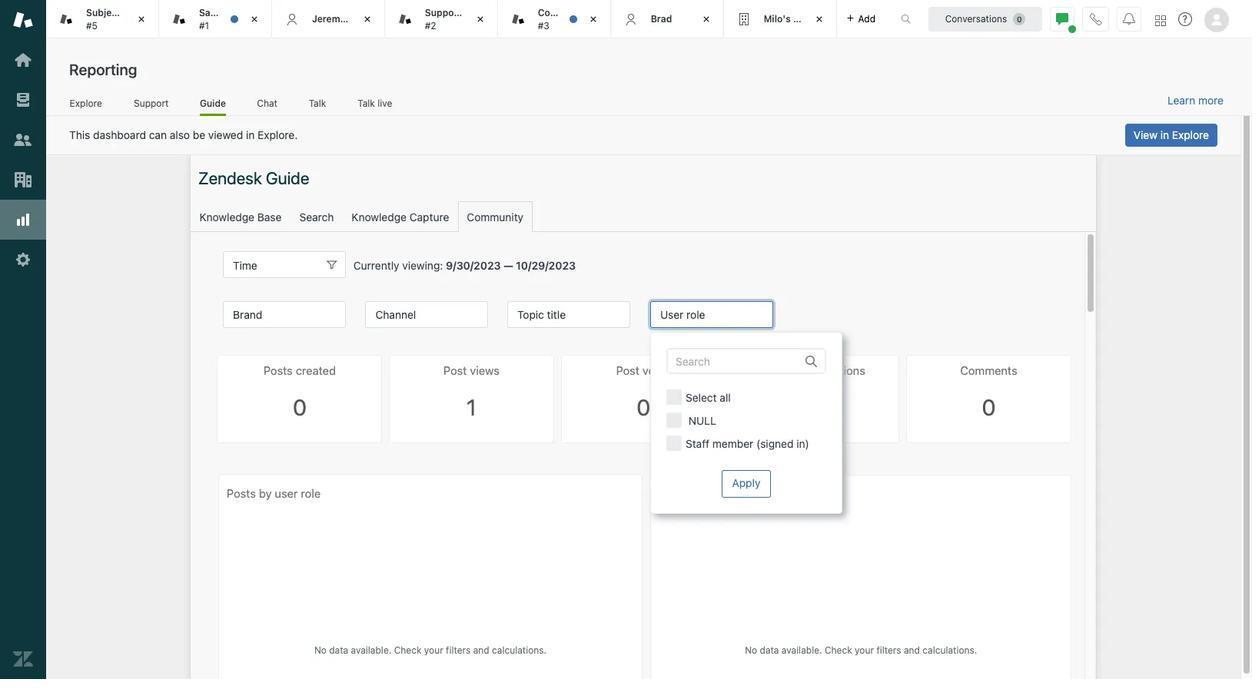 Task type: locate. For each thing, give the bounding box(es) containing it.
in
[[246, 128, 255, 141], [1161, 128, 1169, 141]]

explore inside button
[[1172, 128, 1209, 141]]

close image right subject
[[134, 12, 149, 27]]

live
[[378, 97, 392, 109]]

1 horizontal spatial explore
[[1172, 128, 1209, 141]]

explore up this
[[70, 97, 102, 109]]

organizations image
[[13, 170, 33, 190]]

1 horizontal spatial tab
[[498, 0, 611, 38]]

close image right '#2'
[[473, 12, 488, 27]]

talk
[[309, 97, 326, 109], [358, 97, 375, 109]]

close image inside #2 tab
[[473, 12, 488, 27]]

explore down learn more 'link'
[[1172, 128, 1209, 141]]

close image
[[247, 12, 262, 27], [586, 12, 601, 27], [698, 12, 714, 27], [811, 12, 827, 27]]

in right the viewed
[[246, 128, 255, 141]]

line
[[123, 7, 142, 19]]

learn more link
[[1168, 94, 1224, 108]]

view in explore button
[[1125, 124, 1218, 147]]

talk link
[[308, 97, 326, 114]]

talk for talk
[[309, 97, 326, 109]]

#2 tab
[[385, 0, 498, 38]]

1 talk from the left
[[309, 97, 326, 109]]

talk right 'chat'
[[309, 97, 326, 109]]

talk left live
[[358, 97, 375, 109]]

#3
[[538, 20, 550, 31]]

close image right contact #3
[[586, 12, 601, 27]]

2 in from the left
[[1161, 128, 1169, 141]]

chat
[[257, 97, 277, 109]]

subject
[[86, 7, 121, 19]]

add button
[[837, 0, 885, 38]]

subject line #5
[[86, 7, 142, 31]]

close image inside jeremy miller tab
[[360, 12, 375, 27]]

1 vertical spatial explore
[[1172, 128, 1209, 141]]

1 close image from the left
[[134, 12, 149, 27]]

reporting image
[[13, 210, 33, 230]]

2 horizontal spatial close image
[[473, 12, 488, 27]]

tab
[[46, 0, 159, 38], [498, 0, 611, 38], [724, 0, 837, 38]]

close image right brad
[[698, 12, 714, 27]]

1 close image from the left
[[247, 12, 262, 27]]

get help image
[[1178, 12, 1192, 26]]

zendesk products image
[[1155, 15, 1166, 26]]

2 horizontal spatial tab
[[724, 0, 837, 38]]

1 horizontal spatial in
[[1161, 128, 1169, 141]]

1 horizontal spatial close image
[[360, 12, 375, 27]]

1 in from the left
[[246, 128, 255, 141]]

brad
[[651, 13, 672, 24]]

3 close image from the left
[[473, 12, 488, 27]]

contact
[[538, 7, 574, 19]]

close image right jeremy
[[360, 12, 375, 27]]

3 close image from the left
[[698, 12, 714, 27]]

zendesk support image
[[13, 10, 33, 30]]

2 talk from the left
[[358, 97, 375, 109]]

jeremy miller
[[312, 13, 373, 24]]

in right view
[[1161, 128, 1169, 141]]

1 tab from the left
[[46, 0, 159, 38]]

miller
[[348, 13, 373, 24]]

more
[[1198, 94, 1224, 107]]

dashboard
[[93, 128, 146, 141]]

explore
[[70, 97, 102, 109], [1172, 128, 1209, 141]]

conversations
[[945, 13, 1007, 24]]

button displays agent's chat status as online. image
[[1056, 13, 1069, 25]]

be
[[193, 128, 205, 141]]

talk live link
[[357, 97, 393, 114]]

close image for #2
[[473, 12, 488, 27]]

add
[[858, 13, 876, 24]]

2 close image from the left
[[360, 12, 375, 27]]

3 tab from the left
[[724, 0, 837, 38]]

1 horizontal spatial talk
[[358, 97, 375, 109]]

in inside button
[[1161, 128, 1169, 141]]

views image
[[13, 90, 33, 110]]

0 horizontal spatial in
[[246, 128, 255, 141]]

close image left add popup button
[[811, 12, 827, 27]]

notifications image
[[1123, 13, 1135, 25]]

0 vertical spatial explore
[[70, 97, 102, 109]]

talk live
[[358, 97, 392, 109]]

0 horizontal spatial close image
[[134, 12, 149, 27]]

close image
[[134, 12, 149, 27], [360, 12, 375, 27], [473, 12, 488, 27]]

2 tab from the left
[[498, 0, 611, 38]]

0 horizontal spatial talk
[[309, 97, 326, 109]]

0 horizontal spatial tab
[[46, 0, 159, 38]]

close image right "#1"
[[247, 12, 262, 27]]

main element
[[0, 0, 46, 680]]



Task type: vqa. For each thing, say whether or not it's contained in the screenshot.
Main element
yes



Task type: describe. For each thing, give the bounding box(es) containing it.
tab containing subject line
[[46, 0, 159, 38]]

support
[[134, 97, 169, 109]]

can
[[149, 128, 167, 141]]

explore.
[[258, 128, 298, 141]]

close image for #5
[[134, 12, 149, 27]]

this dashboard can also be viewed in explore.
[[69, 128, 298, 141]]

guide link
[[200, 97, 226, 116]]

#2
[[425, 20, 436, 31]]

#1
[[199, 20, 209, 31]]

customers image
[[13, 130, 33, 150]]

tabs tab list
[[46, 0, 885, 38]]

conversations button
[[929, 7, 1042, 31]]

talk for talk live
[[358, 97, 375, 109]]

get started image
[[13, 50, 33, 70]]

contact #3
[[538, 7, 574, 31]]

close image inside #1 tab
[[247, 12, 262, 27]]

0 horizontal spatial explore
[[70, 97, 102, 109]]

guide
[[200, 97, 226, 109]]

2 close image from the left
[[586, 12, 601, 27]]

admin image
[[13, 250, 33, 270]]

reporting
[[69, 61, 137, 78]]

close image inside brad tab
[[698, 12, 714, 27]]

learn
[[1168, 94, 1196, 107]]

also
[[170, 128, 190, 141]]

brad tab
[[611, 0, 724, 38]]

zendesk image
[[13, 650, 33, 670]]

this
[[69, 128, 90, 141]]

chat link
[[257, 97, 278, 114]]

#5
[[86, 20, 98, 31]]

viewed
[[208, 128, 243, 141]]

explore link
[[69, 97, 103, 114]]

jeremy
[[312, 13, 345, 24]]

jeremy miller tab
[[272, 0, 385, 38]]

tab containing contact
[[498, 0, 611, 38]]

view in explore
[[1134, 128, 1209, 141]]

#1 tab
[[159, 0, 272, 38]]

learn more
[[1168, 94, 1224, 107]]

4 close image from the left
[[811, 12, 827, 27]]

support link
[[133, 97, 169, 114]]

view
[[1134, 128, 1158, 141]]



